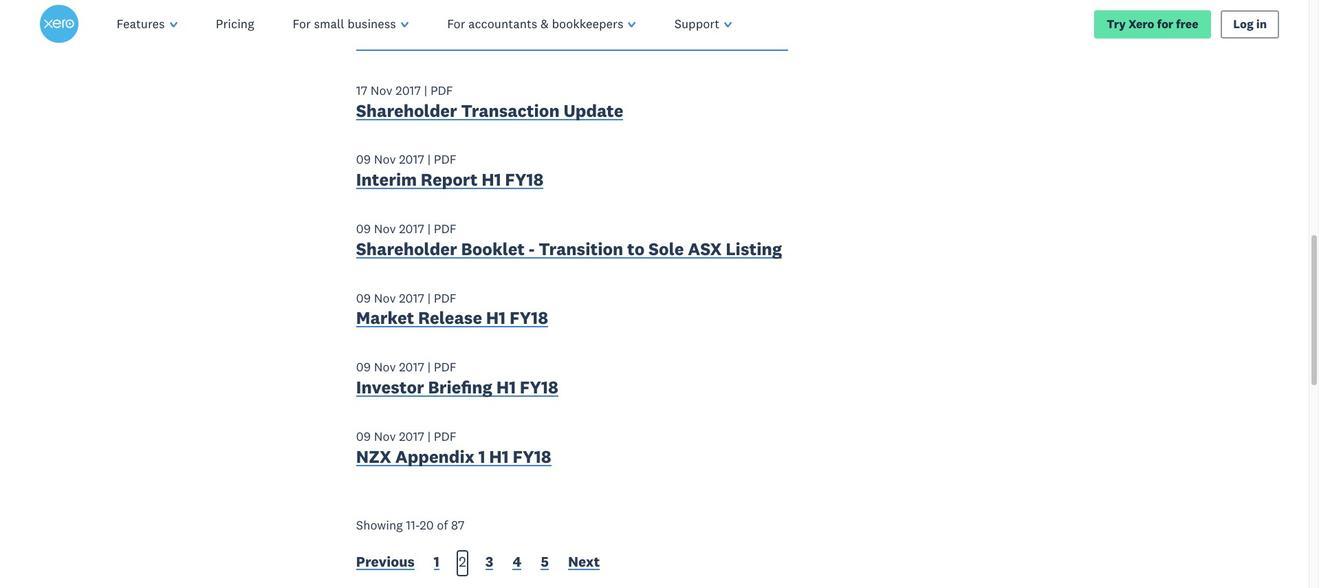 Task type: locate. For each thing, give the bounding box(es) containing it.
3
[[486, 553, 494, 571]]

09 for shareholder
[[356, 221, 371, 237]]

support
[[675, 16, 720, 32]]

fy18 inside 09 nov 2017 | pdf investor briefing h1 fy18
[[520, 377, 559, 399]]

h1 right 'release'
[[486, 307, 506, 329]]

nov
[[374, 13, 395, 29], [371, 82, 393, 98], [374, 152, 396, 168], [374, 221, 396, 237], [374, 290, 396, 306], [374, 359, 396, 375], [374, 429, 396, 445]]

nov right 17
[[371, 82, 393, 98]]

nov down interim
[[374, 221, 396, 237]]

| up "appendix"
[[428, 429, 431, 445]]

09 for investor
[[356, 359, 371, 375]]

business
[[348, 16, 396, 32]]

h1 right "appendix"
[[490, 446, 509, 468]]

| for transaction
[[424, 82, 428, 98]]

- right notice
[[452, 30, 458, 52]]

3 09 from the top
[[356, 290, 371, 306]]

of
[[538, 30, 554, 52], [437, 517, 448, 533]]

investor briefing h1 fy18 link
[[356, 377, 559, 402]]

asx
[[688, 238, 722, 260]]

| down interim report h1 fy18 "link" on the top left
[[428, 221, 431, 237]]

0 vertical spatial 20
[[356, 13, 370, 29]]

nov up market
[[374, 290, 396, 306]]

| inside '17 nov 2017 | pdf shareholder transaction update'
[[424, 82, 428, 98]]

pdf inside 09 nov 2017 | pdf shareholder booklet - transition to sole asx listing
[[434, 221, 457, 237]]

support button
[[656, 0, 752, 48]]

1 left 2
[[434, 553, 440, 571]]

09 up interim
[[356, 152, 371, 168]]

2 for from the left
[[447, 16, 466, 32]]

features button
[[97, 0, 197, 48]]

nov up nzx
[[374, 429, 396, 445]]

shareholder for shareholder booklet - transition to sole asx listing
[[356, 238, 457, 260]]

for small business
[[293, 16, 396, 32]]

h1 for release
[[486, 307, 506, 329]]

nov for investor briefing h1 fy18
[[374, 359, 396, 375]]

1 vertical spatial 1
[[434, 553, 440, 571]]

0 vertical spatial -
[[452, 30, 458, 52]]

| for booklet
[[428, 221, 431, 237]]

2017 inside '17 nov 2017 | pdf shareholder transaction update'
[[396, 82, 421, 98]]

0 horizontal spatial 20
[[356, 13, 370, 29]]

4 09 from the top
[[356, 359, 371, 375]]

&
[[541, 16, 549, 32]]

for inside dropdown button
[[293, 16, 311, 32]]

0 vertical spatial 1
[[479, 446, 486, 468]]

fy18 inside 09 nov 2017 | pdf nzx appendix 1 h1 fy18
[[513, 446, 552, 468]]

2017 right 17
[[396, 82, 421, 98]]

| down notice
[[424, 82, 428, 98]]

2017 up investor
[[399, 359, 425, 375]]

pdf up 'report'
[[434, 152, 457, 168]]

nov inside 09 nov 2017 | pdf shareholder booklet - transition to sole asx listing
[[374, 221, 396, 237]]

h1 inside 09 nov 2017 | pdf interim report h1 fy18
[[482, 169, 501, 191]]

09 inside 09 nov 2017 | pdf interim report h1 fy18
[[356, 152, 371, 168]]

nov inside 09 nov 2017 | pdf interim report h1 fy18
[[374, 152, 396, 168]]

nov inside '17 nov 2017 | pdf shareholder transaction update'
[[371, 82, 393, 98]]

pdf for release
[[434, 290, 457, 306]]

5 09 from the top
[[356, 429, 371, 445]]

shareholder inside 09 nov 2017 | pdf shareholder booklet - transition to sole asx listing
[[356, 238, 457, 260]]

nov inside 09 nov 2017 | pdf market release h1 fy18
[[374, 290, 396, 306]]

notice
[[394, 30, 448, 52]]

1 horizontal spatial for
[[447, 16, 466, 32]]

-
[[452, 30, 458, 52], [529, 238, 535, 260], [416, 517, 420, 533]]

for accountants & bookkeepers button
[[428, 0, 656, 48]]

small
[[314, 16, 345, 32]]

pdf down interim report h1 fy18 "link" on the top left
[[434, 221, 457, 237]]

shareholder
[[356, 100, 457, 122], [356, 238, 457, 260]]

shareholder booklet - transition to sole asx listing link
[[356, 238, 783, 263]]

09 down interim
[[356, 221, 371, 237]]

0 horizontal spatial 1
[[434, 553, 440, 571]]

20
[[356, 13, 370, 29], [420, 517, 434, 533]]

09 up investor
[[356, 359, 371, 375]]

3 button
[[486, 553, 494, 575]]

- right the booklet
[[529, 238, 535, 260]]

sph notice - trustees of the rodanna ventures trust
[[356, 30, 789, 52]]

2 horizontal spatial -
[[529, 238, 535, 260]]

| inside 09 nov 2017 | pdf nzx appendix 1 h1 fy18
[[428, 429, 431, 445]]

| up the investor briefing h1 fy18 link at bottom
[[428, 359, 431, 375]]

report
[[421, 169, 478, 191]]

for left the accountants
[[447, 16, 466, 32]]

pdf for briefing
[[434, 359, 457, 375]]

for inside dropdown button
[[447, 16, 466, 32]]

h1 for report
[[482, 169, 501, 191]]

1 button
[[434, 553, 440, 575]]

nov up investor
[[374, 359, 396, 375]]

09 up nzx
[[356, 429, 371, 445]]

1 horizontal spatial 20
[[420, 517, 434, 533]]

20 nov 2017
[[356, 13, 424, 29]]

pricing
[[216, 16, 254, 32]]

09 nov 2017 | pdf nzx appendix 1 h1 fy18
[[356, 429, 552, 468]]

pdf up "shareholder transaction update" link
[[431, 82, 453, 98]]

1 horizontal spatial of
[[538, 30, 554, 52]]

h1 inside 09 nov 2017 | pdf market release h1 fy18
[[486, 307, 506, 329]]

nov inside 09 nov 2017 | pdf nzx appendix 1 h1 fy18
[[374, 429, 396, 445]]

2017 inside 09 nov 2017 | pdf nzx appendix 1 h1 fy18
[[399, 429, 425, 445]]

2017 for appendix
[[399, 429, 425, 445]]

- for 20
[[416, 517, 420, 533]]

log in
[[1234, 16, 1268, 31]]

2017 inside 09 nov 2017 | pdf market release h1 fy18
[[399, 290, 425, 306]]

previous button
[[356, 553, 415, 575]]

for
[[293, 16, 311, 32], [447, 16, 466, 32]]

h1 inside 09 nov 2017 | pdf investor briefing h1 fy18
[[497, 377, 516, 399]]

accountants
[[469, 16, 538, 32]]

next button
[[568, 553, 600, 575]]

| for report
[[428, 152, 431, 168]]

| inside 09 nov 2017 | pdf market release h1 fy18
[[428, 290, 431, 306]]

of left the
[[538, 30, 554, 52]]

| inside 09 nov 2017 | pdf interim report h1 fy18
[[428, 152, 431, 168]]

interim report h1 fy18 link
[[356, 169, 544, 194]]

- for trustees
[[452, 30, 458, 52]]

nov up interim
[[374, 152, 396, 168]]

1 vertical spatial -
[[529, 238, 535, 260]]

fy18 inside 09 nov 2017 | pdf market release h1 fy18
[[510, 307, 549, 329]]

- inside 09 nov 2017 | pdf shareholder booklet - transition to sole asx listing
[[529, 238, 535, 260]]

in
[[1257, 16, 1268, 31]]

pdf inside '17 nov 2017 | pdf shareholder transaction update'
[[431, 82, 453, 98]]

| inside 09 nov 2017 | pdf shareholder booklet - transition to sole asx listing
[[428, 221, 431, 237]]

|
[[424, 82, 428, 98], [428, 152, 431, 168], [428, 221, 431, 237], [428, 290, 431, 306], [428, 359, 431, 375], [428, 429, 431, 445]]

pdf inside 09 nov 2017 | pdf interim report h1 fy18
[[434, 152, 457, 168]]

2017 up "appendix"
[[399, 429, 425, 445]]

log in link
[[1222, 10, 1280, 38]]

nov up sph on the left of the page
[[374, 13, 395, 29]]

2017 inside 09 nov 2017 | pdf interim report h1 fy18
[[399, 152, 425, 168]]

2017
[[399, 13, 424, 29], [396, 82, 421, 98], [399, 152, 425, 168], [399, 221, 425, 237], [399, 290, 425, 306], [399, 359, 425, 375], [399, 429, 425, 445]]

pdf up 'release'
[[434, 290, 457, 306]]

09 inside 09 nov 2017 | pdf shareholder booklet - transition to sole asx listing
[[356, 221, 371, 237]]

1 vertical spatial shareholder
[[356, 238, 457, 260]]

pdf up "appendix"
[[434, 429, 457, 445]]

20 up sph on the left of the page
[[356, 13, 370, 29]]

09 nov 2017 | pdf market release h1 fy18
[[356, 290, 549, 329]]

showing 11 - 20 of 87
[[356, 517, 465, 533]]

20 right 11 on the bottom left of the page
[[420, 517, 434, 533]]

1 inside 09 nov 2017 | pdf nzx appendix 1 h1 fy18
[[479, 446, 486, 468]]

1 horizontal spatial -
[[452, 30, 458, 52]]

0 horizontal spatial for
[[293, 16, 311, 32]]

2 09 from the top
[[356, 221, 371, 237]]

09 up market
[[356, 290, 371, 306]]

2 button
[[459, 553, 467, 575]]

h1
[[482, 169, 501, 191], [486, 307, 506, 329], [497, 377, 516, 399], [490, 446, 509, 468]]

0 vertical spatial shareholder
[[356, 100, 457, 122]]

fy18 inside 09 nov 2017 | pdf interim report h1 fy18
[[505, 169, 544, 191]]

1 right "appendix"
[[479, 446, 486, 468]]

shareholder transaction update link
[[356, 100, 624, 125]]

11
[[406, 517, 416, 533]]

2017 for report
[[399, 152, 425, 168]]

09 inside 09 nov 2017 | pdf nzx appendix 1 h1 fy18
[[356, 429, 371, 445]]

| up 'report'
[[428, 152, 431, 168]]

2017 inside 09 nov 2017 | pdf investor briefing h1 fy18
[[399, 359, 425, 375]]

next
[[568, 553, 600, 571]]

09 for market
[[356, 290, 371, 306]]

0 horizontal spatial -
[[416, 517, 420, 533]]

1 vertical spatial 20
[[420, 517, 434, 533]]

| inside 09 nov 2017 | pdf investor briefing h1 fy18
[[428, 359, 431, 375]]

5 button
[[541, 553, 549, 575]]

2 vertical spatial -
[[416, 517, 420, 533]]

0 vertical spatial of
[[538, 30, 554, 52]]

2017 up interim
[[399, 152, 425, 168]]

for for for accountants & bookkeepers
[[447, 16, 466, 32]]

shareholder inside '17 nov 2017 | pdf shareholder transaction update'
[[356, 100, 457, 122]]

2017 down interim
[[399, 221, 425, 237]]

87
[[451, 517, 465, 533]]

09 inside 09 nov 2017 | pdf investor briefing h1 fy18
[[356, 359, 371, 375]]

h1 right briefing
[[497, 377, 516, 399]]

2 shareholder from the top
[[356, 238, 457, 260]]

5
[[541, 553, 549, 571]]

fy18
[[505, 169, 544, 191], [510, 307, 549, 329], [520, 377, 559, 399], [513, 446, 552, 468]]

log
[[1234, 16, 1254, 31]]

for left small
[[293, 16, 311, 32]]

for for for small business
[[293, 16, 311, 32]]

of for 20
[[437, 517, 448, 533]]

09 inside 09 nov 2017 | pdf market release h1 fy18
[[356, 290, 371, 306]]

- right showing
[[416, 517, 420, 533]]

pdf inside 09 nov 2017 | pdf nzx appendix 1 h1 fy18
[[434, 429, 457, 445]]

sole
[[649, 238, 684, 260]]

of left 87
[[437, 517, 448, 533]]

1 vertical spatial of
[[437, 517, 448, 533]]

pdf
[[433, 13, 456, 29], [431, 82, 453, 98], [434, 152, 457, 168], [434, 221, 457, 237], [434, 290, 457, 306], [434, 359, 457, 375], [434, 429, 457, 445]]

1 shareholder from the top
[[356, 100, 457, 122]]

2017 for briefing
[[399, 359, 425, 375]]

pdf up the investor briefing h1 fy18 link at bottom
[[434, 359, 457, 375]]

2017 for booklet
[[399, 221, 425, 237]]

2017 up market
[[399, 290, 425, 306]]

features
[[117, 16, 165, 32]]

2017 inside 09 nov 2017 | pdf shareholder booklet - transition to sole asx listing
[[399, 221, 425, 237]]

h1 right 'report'
[[482, 169, 501, 191]]

the
[[558, 30, 586, 52]]

pdf up notice
[[433, 13, 456, 29]]

1 for from the left
[[293, 16, 311, 32]]

pdf inside 09 nov 2017 | pdf investor briefing h1 fy18
[[434, 359, 457, 375]]

pdf inside 09 nov 2017 | pdf market release h1 fy18
[[434, 290, 457, 306]]

1 09 from the top
[[356, 152, 371, 168]]

0 horizontal spatial of
[[437, 517, 448, 533]]

09
[[356, 152, 371, 168], [356, 221, 371, 237], [356, 290, 371, 306], [356, 359, 371, 375], [356, 429, 371, 445]]

| up 'release'
[[428, 290, 431, 306]]

1 horizontal spatial 1
[[479, 446, 486, 468]]

1
[[479, 446, 486, 468], [434, 553, 440, 571]]

try xero for free link
[[1095, 10, 1212, 38]]

nov inside 09 nov 2017 | pdf investor briefing h1 fy18
[[374, 359, 396, 375]]



Task type: vqa. For each thing, say whether or not it's contained in the screenshot.
Choose
no



Task type: describe. For each thing, give the bounding box(es) containing it.
nzx
[[356, 446, 392, 468]]

fy18 for market release h1 fy18
[[510, 307, 549, 329]]

trust
[[745, 30, 789, 52]]

market release h1 fy18 link
[[356, 307, 549, 332]]

previous
[[356, 553, 415, 571]]

4
[[513, 553, 522, 571]]

xero homepage image
[[40, 5, 78, 43]]

shareholder for shareholder transaction update
[[356, 100, 457, 122]]

nov for interim report h1 fy18
[[374, 152, 396, 168]]

for
[[1158, 16, 1174, 31]]

pdf for appendix
[[434, 429, 457, 445]]

2017 up notice
[[399, 13, 424, 29]]

free
[[1177, 16, 1199, 31]]

h1 for briefing
[[497, 377, 516, 399]]

sph notice - trustees of the rodanna ventures trust link
[[356, 30, 789, 55]]

2017 for release
[[399, 290, 425, 306]]

2
[[459, 553, 467, 571]]

09 nov 2017 | pdf shareholder booklet - transition to sole asx listing
[[356, 221, 783, 260]]

rodanna
[[589, 30, 663, 52]]

nov for market release h1 fy18
[[374, 290, 396, 306]]

09 for nzx
[[356, 429, 371, 445]]

listing
[[726, 238, 783, 260]]

pdf for booklet
[[434, 221, 457, 237]]

try
[[1108, 16, 1127, 31]]

booklet
[[461, 238, 525, 260]]

09 nov 2017 | pdf investor briefing h1 fy18
[[356, 359, 559, 399]]

| for appendix
[[428, 429, 431, 445]]

bookkeepers
[[552, 16, 624, 32]]

17
[[356, 82, 368, 98]]

nov for shareholder booklet - transition to sole asx listing
[[374, 221, 396, 237]]

4 button
[[513, 553, 522, 575]]

| for briefing
[[428, 359, 431, 375]]

trustees
[[462, 30, 534, 52]]

fy18 for investor briefing h1 fy18
[[520, 377, 559, 399]]

try xero for free
[[1108, 16, 1199, 31]]

| for release
[[428, 290, 431, 306]]

2017 for transaction
[[396, 82, 421, 98]]

xero
[[1129, 16, 1155, 31]]

showing
[[356, 517, 403, 533]]

to
[[628, 238, 645, 260]]

for accountants & bookkeepers
[[447, 16, 624, 32]]

briefing
[[428, 377, 493, 399]]

ventures
[[667, 30, 741, 52]]

pdf for transaction
[[431, 82, 453, 98]]

release
[[418, 307, 482, 329]]

nzx appendix 1 h1 fy18 link
[[356, 446, 552, 471]]

market
[[356, 307, 415, 329]]

nov for shareholder transaction update
[[371, 82, 393, 98]]

interim
[[356, 169, 417, 191]]

pricing link
[[197, 0, 274, 48]]

17 nov 2017 | pdf shareholder transaction update
[[356, 82, 624, 122]]

sph
[[356, 30, 390, 52]]

update
[[564, 100, 624, 122]]

for small business button
[[274, 0, 428, 48]]

investor
[[356, 377, 424, 399]]

appendix
[[396, 446, 475, 468]]

09 nov 2017 | pdf interim report h1 fy18
[[356, 152, 544, 191]]

transaction
[[461, 100, 560, 122]]

pdf for report
[[434, 152, 457, 168]]

of for trustees
[[538, 30, 554, 52]]

09 for interim
[[356, 152, 371, 168]]

fy18 for interim report h1 fy18
[[505, 169, 544, 191]]

nov for nzx appendix 1 h1 fy18
[[374, 429, 396, 445]]

transition
[[539, 238, 624, 260]]

h1 inside 09 nov 2017 | pdf nzx appendix 1 h1 fy18
[[490, 446, 509, 468]]



